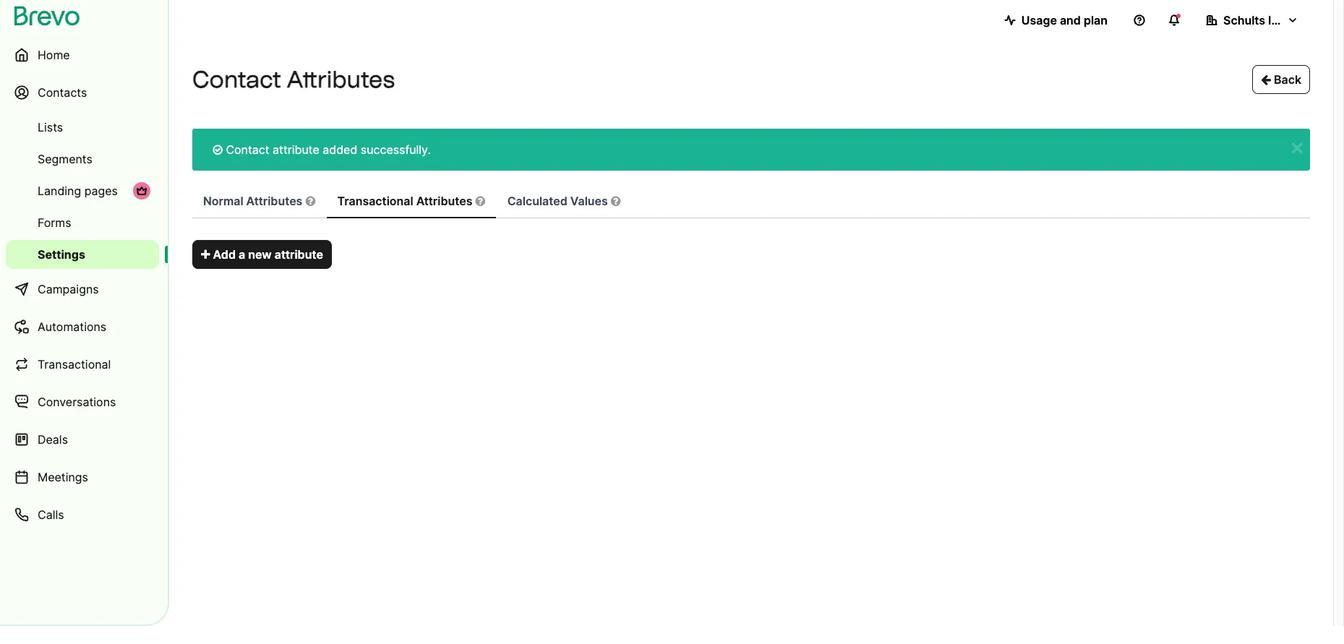 Task type: vqa. For each thing, say whether or not it's contained in the screenshot.
Delivered,
no



Task type: locate. For each thing, give the bounding box(es) containing it.
schults
[[1223, 13, 1265, 27]]

question circle image inside normal attributes link
[[305, 195, 315, 207]]

transactional link
[[6, 347, 159, 382]]

calculated
[[507, 194, 567, 208]]

transactional
[[337, 194, 413, 208], [38, 357, 111, 372]]

1 question circle image from the left
[[305, 195, 315, 207]]

question circle image
[[305, 195, 315, 207], [611, 195, 621, 207]]

values
[[570, 194, 608, 208]]

meetings
[[38, 470, 88, 484]]

campaigns link
[[6, 272, 159, 307]]

attribute inside add a new attribute link
[[275, 247, 323, 262]]

0 vertical spatial contact
[[192, 66, 281, 93]]

transactional attributes link
[[327, 185, 496, 218]]

contact for contact attribute added successfully.
[[226, 142, 269, 157]]

0 vertical spatial transactional
[[337, 194, 413, 208]]

schults inc button
[[1194, 6, 1310, 35]]

1 horizontal spatial transactional
[[337, 194, 413, 208]]

attributes up added
[[287, 66, 395, 93]]

0 horizontal spatial question circle image
[[305, 195, 315, 207]]

contact
[[192, 66, 281, 93], [226, 142, 269, 157]]

calls link
[[6, 497, 159, 532]]

new
[[248, 247, 272, 262]]

transactional attributes
[[337, 194, 475, 208]]

add
[[213, 247, 236, 262]]

0 horizontal spatial transactional
[[38, 357, 111, 372]]

segments link
[[6, 145, 159, 174]]

contact attributes
[[192, 66, 395, 93]]

attribute right new in the left top of the page
[[275, 247, 323, 262]]

1 vertical spatial contact
[[226, 142, 269, 157]]

1 vertical spatial attribute
[[275, 247, 323, 262]]

back
[[1271, 72, 1302, 87]]

attributes right normal
[[246, 194, 303, 208]]

2 question circle image from the left
[[611, 195, 621, 207]]

question circle image
[[475, 195, 485, 207]]

landing pages link
[[6, 176, 159, 205]]

attribute
[[273, 142, 319, 157], [275, 247, 323, 262]]

question circle image right values
[[611, 195, 621, 207]]

home
[[38, 48, 70, 62]]

contact for contact attributes
[[192, 66, 281, 93]]

add a new attribute
[[210, 247, 323, 262]]

question circle image inside calculated values link
[[611, 195, 621, 207]]

transactional down automations
[[38, 357, 111, 372]]

landing
[[38, 184, 81, 198]]

1 vertical spatial transactional
[[38, 357, 111, 372]]

deals
[[38, 432, 68, 447]]

attribute left added
[[273, 142, 319, 157]]

landing pages
[[38, 184, 118, 198]]

plan
[[1084, 13, 1108, 27]]

usage and plan
[[1021, 13, 1108, 27]]

1 horizontal spatial question circle image
[[611, 195, 621, 207]]

×
[[1290, 132, 1305, 161]]

attributes left question circle icon
[[416, 194, 472, 208]]

settings link
[[6, 240, 159, 269]]

question circle image for calculated values
[[611, 195, 621, 207]]

question circle image down contact attribute added successfully. at the top left of page
[[305, 195, 315, 207]]

contacts
[[38, 85, 87, 100]]

attributes for contact attributes
[[287, 66, 395, 93]]

lists link
[[6, 113, 159, 142]]

meetings link
[[6, 460, 159, 495]]

pages
[[84, 184, 118, 198]]

attributes
[[287, 66, 395, 93], [246, 194, 303, 208], [416, 194, 472, 208]]

conversations link
[[6, 385, 159, 419]]

calls
[[38, 508, 64, 522]]

forms link
[[6, 208, 159, 237]]

transactional down the 'successfully.'
[[337, 194, 413, 208]]



Task type: describe. For each thing, give the bounding box(es) containing it.
transactional for transactional
[[38, 357, 111, 372]]

settings
[[38, 247, 85, 262]]

lists
[[38, 120, 63, 134]]

forms
[[38, 215, 71, 230]]

add a new attribute link
[[192, 240, 332, 269]]

campaigns
[[38, 282, 99, 296]]

usage
[[1021, 13, 1057, 27]]

inc
[[1268, 13, 1285, 27]]

added
[[323, 142, 357, 157]]

automations
[[38, 320, 106, 334]]

0 vertical spatial attribute
[[273, 142, 319, 157]]

× button
[[1290, 132, 1305, 161]]

calculated values link
[[496, 185, 632, 218]]

and
[[1060, 13, 1081, 27]]

contacts link
[[6, 75, 159, 110]]

left___rvooi image
[[136, 185, 148, 197]]

automations link
[[6, 309, 159, 344]]

conversations
[[38, 395, 116, 409]]

usage and plan button
[[993, 6, 1119, 35]]

transactional for transactional attributes
[[337, 194, 413, 208]]

deals link
[[6, 422, 159, 457]]

normal
[[203, 194, 243, 208]]

normal attributes link
[[192, 185, 326, 218]]

a
[[239, 247, 245, 262]]

back link
[[1253, 65, 1310, 94]]

schults inc
[[1223, 13, 1285, 27]]

question circle image for normal attributes
[[305, 195, 315, 207]]

successfully.
[[361, 142, 431, 157]]

arrow left image
[[1261, 74, 1271, 85]]

attributes for transactional attributes
[[416, 194, 472, 208]]

home link
[[6, 38, 159, 72]]

contact attribute added successfully.
[[223, 142, 431, 157]]

check circle o image
[[213, 144, 223, 155]]

plus image
[[201, 249, 210, 260]]

attributes for normal attributes
[[246, 194, 303, 208]]

calculated values
[[507, 194, 611, 208]]

normal attributes
[[203, 194, 305, 208]]

segments
[[38, 152, 92, 166]]



